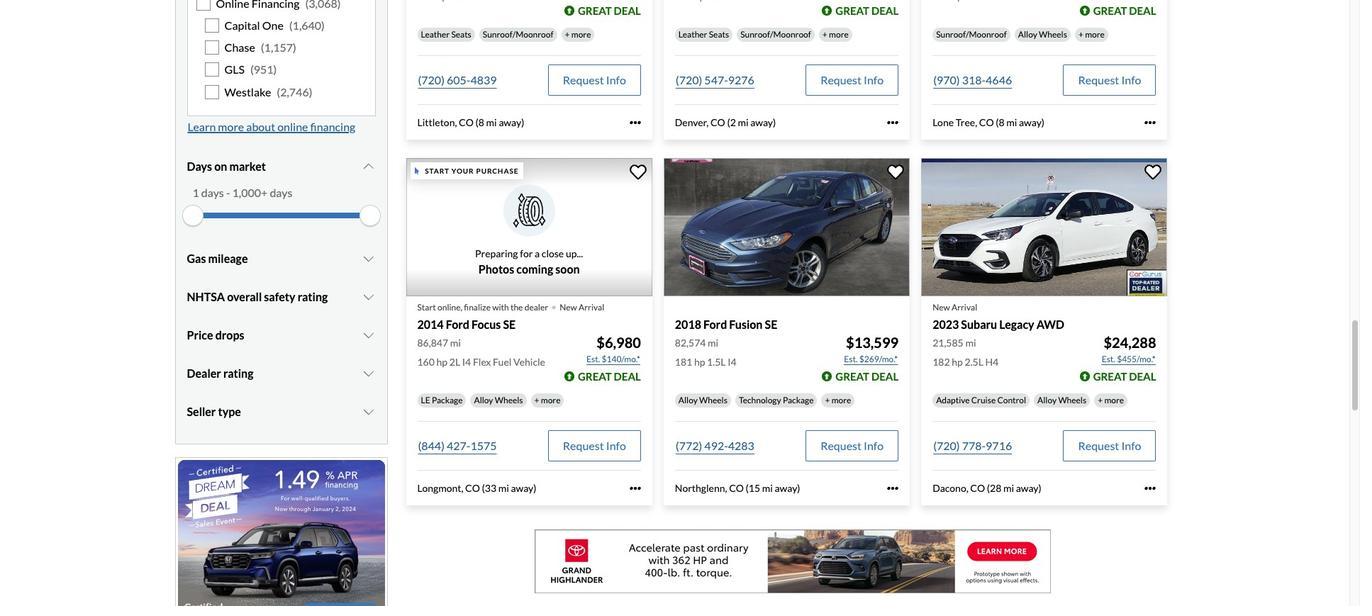 Task type: locate. For each thing, give the bounding box(es) containing it.
(15
[[746, 482, 760, 494]]

(720) inside "button"
[[418, 73, 445, 86]]

arrival right ·
[[579, 302, 604, 313]]

request info button for (844) 427-1575
[[548, 430, 641, 462]]

ellipsis h image for longmont, co (33 mi away)
[[630, 483, 641, 494]]

seats for 9276
[[709, 29, 729, 40]]

mi right "(2"
[[738, 116, 749, 128]]

+ more
[[565, 29, 591, 40], [823, 29, 849, 40], [1079, 29, 1105, 40], [534, 395, 561, 406], [825, 395, 851, 406], [1098, 395, 1124, 406]]

1 horizontal spatial sunroof/moonroof
[[740, 29, 811, 40]]

littleton,
[[417, 116, 457, 128]]

est. inside the $6,980 est. $140/mo.*
[[586, 354, 600, 365]]

1 horizontal spatial (8
[[996, 116, 1005, 128]]

3 sunroof/moonroof from the left
[[936, 29, 1007, 40]]

1 leather from the left
[[421, 29, 450, 40]]

hp for $6,980
[[437, 356, 448, 368]]

request info button for (720) 547-9276
[[806, 64, 899, 96]]

2 leather from the left
[[679, 29, 707, 40]]

2 package from the left
[[783, 395, 814, 406]]

co left "(2"
[[711, 116, 725, 128]]

package right le
[[432, 395, 463, 406]]

start inside start online, finalize with the dealer · new arrival 2014 ford focus se
[[417, 302, 436, 313]]

gls
[[224, 63, 245, 76]]

longmont,
[[417, 482, 463, 494]]

co left (15
[[729, 482, 744, 494]]

request info button for (720) 778-9716
[[1063, 430, 1156, 462]]

leather seats
[[421, 29, 471, 40], [679, 29, 729, 40]]

ellipsis h image
[[630, 117, 641, 128], [887, 117, 899, 128], [1145, 117, 1156, 128], [630, 483, 641, 494], [887, 483, 899, 494], [1145, 483, 1156, 494]]

seats up 547-
[[709, 29, 729, 40]]

hp right 182
[[952, 356, 963, 368]]

info for (772) 492-4283
[[864, 439, 884, 452]]

chevron down image for price drops
[[362, 330, 376, 341]]

ellipsis h image for denver, co (2 mi away)
[[887, 117, 899, 128]]

1.5l
[[707, 356, 726, 368]]

hp
[[437, 356, 448, 368], [694, 356, 705, 368], [952, 356, 963, 368]]

1 horizontal spatial package
[[783, 395, 814, 406]]

2 chevron down image from the top
[[362, 406, 376, 418]]

hp right 181
[[694, 356, 705, 368]]

(951)
[[250, 63, 277, 76]]

request info button
[[548, 64, 641, 96], [806, 64, 899, 96], [1063, 64, 1156, 96], [548, 430, 641, 462], [806, 430, 899, 462], [1063, 430, 1156, 462]]

chevron down image for seller type
[[362, 406, 376, 418]]

info for (720) 547-9276
[[864, 73, 884, 86]]

1 horizontal spatial (720)
[[676, 73, 702, 86]]

co for denver, co (2 mi away)
[[711, 116, 725, 128]]

mouse pointer image
[[415, 167, 419, 174]]

1 horizontal spatial arrival
[[952, 302, 977, 313]]

dealer
[[525, 302, 548, 313]]

sunroof/moonroof up (970) 318-4646
[[936, 29, 1007, 40]]

request for 4646
[[1078, 73, 1119, 86]]

0 horizontal spatial arrival
[[579, 302, 604, 313]]

3 chevron down image from the top
[[362, 330, 376, 341]]

0 horizontal spatial (8
[[476, 116, 484, 128]]

1 horizontal spatial leather seats
[[679, 29, 729, 40]]

1 new from the left
[[560, 302, 577, 313]]

mi up 2.5l
[[965, 337, 976, 349]]

se right fusion
[[765, 318, 777, 331]]

(720) left 605-
[[418, 73, 445, 86]]

2 sunroof/moonroof from the left
[[740, 29, 811, 40]]

1 hp from the left
[[437, 356, 448, 368]]

1 seats from the left
[[451, 29, 471, 40]]

1575
[[470, 439, 497, 452]]

(720) left 547-
[[676, 73, 702, 86]]

mi up 2l
[[450, 337, 461, 349]]

2 seats from the left
[[709, 29, 729, 40]]

0 horizontal spatial package
[[432, 395, 463, 406]]

request info for 9716
[[1078, 439, 1141, 452]]

co left (33
[[465, 482, 480, 494]]

dacono, co (28 mi away)
[[933, 482, 1042, 494]]

(772) 492-4283 button
[[675, 430, 755, 462]]

more inside button
[[218, 120, 244, 133]]

denver, co (2 mi away)
[[675, 116, 776, 128]]

arrival up the subaru at right
[[952, 302, 977, 313]]

chevron down image inside nhtsa overall safety rating dropdown button
[[362, 291, 376, 303]]

0 horizontal spatial new
[[560, 302, 577, 313]]

alloy for le package
[[474, 395, 493, 406]]

0 vertical spatial start
[[425, 166, 450, 175]]

advertisement region
[[175, 457, 388, 606], [534, 529, 1051, 593]]

chevron down image for days on market
[[362, 161, 376, 172]]

ford right 2018
[[704, 318, 727, 331]]

leather seats up (720) 605-4839
[[421, 29, 471, 40]]

(844) 427-1575 button
[[417, 430, 498, 462]]

2 est. from the left
[[844, 354, 858, 365]]

est. $455/mo.* button
[[1101, 352, 1156, 367]]

$140/mo.*
[[602, 354, 640, 365]]

nhtsa overall safety rating
[[187, 290, 328, 303]]

request for 1575
[[563, 439, 604, 452]]

denver,
[[675, 116, 709, 128]]

chevron down image
[[362, 253, 376, 264], [362, 291, 376, 303], [362, 330, 376, 341], [362, 368, 376, 379]]

arrival
[[579, 302, 604, 313], [952, 302, 977, 313]]

1 vertical spatial start
[[417, 302, 436, 313]]

price
[[187, 328, 213, 342]]

new inside start online, finalize with the dealer · new arrival 2014 ford focus se
[[560, 302, 577, 313]]

mileage
[[208, 252, 248, 265]]

(8 down '4839'
[[476, 116, 484, 128]]

0 horizontal spatial est.
[[586, 354, 600, 365]]

(720) 605-4839 button
[[417, 64, 498, 96]]

co for northglenn, co (15 mi away)
[[729, 482, 744, 494]]

learn more about online financing button
[[187, 116, 356, 137]]

info
[[606, 73, 626, 86], [864, 73, 884, 86], [1121, 73, 1141, 86], [606, 439, 626, 452], [864, 439, 884, 452], [1121, 439, 1141, 452]]

mi inside the 86,847 mi 160 hp 2l i4 flex fuel vehicle
[[450, 337, 461, 349]]

$13,599
[[846, 334, 899, 351]]

drops
[[215, 328, 244, 342]]

mi up the 1.5l
[[708, 337, 719, 349]]

request info button for (772) 492-4283
[[806, 430, 899, 462]]

(1,640)
[[289, 19, 325, 32]]

0 horizontal spatial i4
[[462, 356, 471, 368]]

start right mouse pointer image
[[425, 166, 450, 175]]

mi right (15
[[762, 482, 773, 494]]

ford
[[446, 318, 469, 331], [704, 318, 727, 331]]

2 horizontal spatial (720)
[[933, 439, 960, 452]]

hp left 2l
[[437, 356, 448, 368]]

leather up (720) 605-4839
[[421, 29, 450, 40]]

(28
[[987, 482, 1002, 494]]

$13,599 est. $269/mo.*
[[844, 334, 899, 365]]

legacy
[[999, 318, 1034, 331]]

0 horizontal spatial seats
[[451, 29, 471, 40]]

sunroof/moonroof up '4839'
[[483, 29, 554, 40]]

new
[[560, 302, 577, 313], [933, 302, 950, 313]]

1 package from the left
[[432, 395, 463, 406]]

one
[[262, 19, 284, 32]]

i4 right 2l
[[462, 356, 471, 368]]

seats up 605-
[[451, 29, 471, 40]]

deal
[[614, 4, 641, 17], [871, 4, 899, 17], [1129, 4, 1156, 17], [614, 370, 641, 383], [871, 370, 899, 383], [1129, 370, 1156, 383]]

leather up (720) 547-9276
[[679, 29, 707, 40]]

new up 2023
[[933, 302, 950, 313]]

dacono,
[[933, 482, 968, 494]]

se down the
[[503, 318, 516, 331]]

away) for dacono, co (28 mi away)
[[1016, 482, 1042, 494]]

1 ford from the left
[[446, 318, 469, 331]]

(720)
[[418, 73, 445, 86], [676, 73, 702, 86], [933, 439, 960, 452]]

westlake
[[224, 85, 271, 98]]

mi right (28 on the right bottom
[[1003, 482, 1014, 494]]

sunroof/moonroof for 4839
[[483, 29, 554, 40]]

1 horizontal spatial ford
[[704, 318, 727, 331]]

away) right (33
[[511, 482, 536, 494]]

1 horizontal spatial leather
[[679, 29, 707, 40]]

start for start your purchase
[[425, 166, 450, 175]]

0 horizontal spatial hp
[[437, 356, 448, 368]]

package for le package
[[432, 395, 463, 406]]

new inside new arrival 2023 subaru legacy awd
[[933, 302, 950, 313]]

2 chevron down image from the top
[[362, 291, 376, 303]]

rating right dealer
[[223, 367, 254, 380]]

est. down $24,288
[[1102, 354, 1115, 365]]

(720) 547-9276 button
[[675, 64, 755, 96]]

est. down $13,599
[[844, 354, 858, 365]]

co left (28 on the right bottom
[[970, 482, 985, 494]]

sunroof/moonroof up 9276
[[740, 29, 811, 40]]

info for (844) 427-1575
[[606, 439, 626, 452]]

subaru
[[961, 318, 997, 331]]

seller
[[187, 405, 216, 418]]

0 vertical spatial chevron down image
[[362, 161, 376, 172]]

away) right (15
[[775, 482, 800, 494]]

cruise
[[971, 395, 996, 406]]

2 days from the left
[[270, 186, 292, 199]]

chevron down image inside price drops "dropdown button"
[[362, 330, 376, 341]]

alloy wheels for sunroof/moonroof
[[1018, 29, 1067, 40]]

sunroof/moonroof
[[483, 29, 554, 40], [740, 29, 811, 40], [936, 29, 1007, 40]]

1 days from the left
[[201, 186, 224, 199]]

gas mileage
[[187, 252, 248, 265]]

co
[[459, 116, 474, 128], [711, 116, 725, 128], [979, 116, 994, 128], [465, 482, 480, 494], [729, 482, 744, 494], [970, 482, 985, 494]]

on
[[214, 159, 227, 173]]

i4 inside the 86,847 mi 160 hp 2l i4 flex fuel vehicle
[[462, 356, 471, 368]]

(2
[[727, 116, 736, 128]]

leather seats for 605-
[[421, 29, 471, 40]]

request info button for (970) 318-4646
[[1063, 64, 1156, 96]]

i4 right the 1.5l
[[728, 356, 737, 368]]

hp for $13,599
[[694, 356, 705, 368]]

vehicle
[[513, 356, 545, 368]]

mi
[[486, 116, 497, 128], [738, 116, 749, 128], [1007, 116, 1017, 128], [450, 337, 461, 349], [708, 337, 719, 349], [965, 337, 976, 349], [498, 482, 509, 494], [762, 482, 773, 494], [1003, 482, 1014, 494]]

2 new from the left
[[933, 302, 950, 313]]

rating
[[298, 290, 328, 303], [223, 367, 254, 380]]

(720) left 778-
[[933, 439, 960, 452]]

1 horizontal spatial new
[[933, 302, 950, 313]]

0 horizontal spatial (720)
[[418, 73, 445, 86]]

0 horizontal spatial ford
[[446, 318, 469, 331]]

i4 inside 82,574 mi 181 hp 1.5l i4
[[728, 356, 737, 368]]

1 sunroof/moonroof from the left
[[483, 29, 554, 40]]

mi inside 21,585 mi 182 hp 2.5l h4
[[965, 337, 976, 349]]

request info for 9276
[[821, 73, 884, 86]]

co right littleton,
[[459, 116, 474, 128]]

away) for denver, co (2 mi away)
[[750, 116, 776, 128]]

1 horizontal spatial days
[[270, 186, 292, 199]]

request info
[[563, 73, 626, 86], [821, 73, 884, 86], [1078, 73, 1141, 86], [563, 439, 626, 452], [821, 439, 884, 452], [1078, 439, 1141, 452]]

mi inside 82,574 mi 181 hp 1.5l i4
[[708, 337, 719, 349]]

rating right "safety"
[[298, 290, 328, 303]]

492-
[[704, 439, 728, 452]]

2 horizontal spatial sunroof/moonroof
[[936, 29, 1007, 40]]

2 arrival from the left
[[952, 302, 977, 313]]

1 vertical spatial rating
[[223, 367, 254, 380]]

1 horizontal spatial seats
[[709, 29, 729, 40]]

alloy for sunroof/moonroof
[[1018, 29, 1037, 40]]

wheels for le package
[[495, 395, 523, 406]]

safety
[[264, 290, 295, 303]]

away) right "(2"
[[750, 116, 776, 128]]

0 vertical spatial rating
[[298, 290, 328, 303]]

arrival inside start online, finalize with the dealer · new arrival 2014 ford focus se
[[579, 302, 604, 313]]

1 chevron down image from the top
[[362, 253, 376, 264]]

427-
[[447, 439, 470, 452]]

(970) 318-4646
[[933, 73, 1012, 86]]

chevron down image for nhtsa overall safety rating
[[362, 291, 376, 303]]

605-
[[447, 73, 470, 86]]

1 leather seats from the left
[[421, 29, 471, 40]]

chevron down image for gas mileage
[[362, 253, 376, 264]]

2014
[[417, 318, 444, 331]]

1 horizontal spatial est.
[[844, 354, 858, 365]]

3 hp from the left
[[952, 356, 963, 368]]

4 chevron down image from the top
[[362, 368, 376, 379]]

leather for 605-
[[421, 29, 450, 40]]

away) for littleton, co (8 mi away)
[[499, 116, 524, 128]]

0 horizontal spatial sunroof/moonroof
[[483, 29, 554, 40]]

chevron down image inside days on market dropdown button
[[362, 161, 376, 172]]

co for longmont, co (33 mi away)
[[465, 482, 480, 494]]

1 horizontal spatial hp
[[694, 356, 705, 368]]

est. for $24,288
[[1102, 354, 1115, 365]]

2 se from the left
[[765, 318, 777, 331]]

northglenn, co (15 mi away)
[[675, 482, 800, 494]]

est. $269/mo.* button
[[843, 352, 899, 367]]

1 chevron down image from the top
[[362, 161, 376, 172]]

capital one (1,640)
[[224, 19, 325, 32]]

new right ·
[[560, 302, 577, 313]]

away) right (28 on the right bottom
[[1016, 482, 1042, 494]]

est. inside $13,599 est. $269/mo.*
[[844, 354, 858, 365]]

i4 for $13,599
[[728, 356, 737, 368]]

arrival inside new arrival 2023 subaru legacy awd
[[952, 302, 977, 313]]

wheels for sunroof/moonroof
[[1039, 29, 1067, 40]]

days down days on market dropdown button
[[270, 186, 292, 199]]

chevron down image inside gas mileage 'dropdown button'
[[362, 253, 376, 264]]

fusion
[[729, 318, 763, 331]]

leather seats up (720) 547-9276
[[679, 29, 729, 40]]

1 est. from the left
[[586, 354, 600, 365]]

le package
[[421, 395, 463, 406]]

alloy wheels for le package
[[474, 395, 523, 406]]

hp inside the 86,847 mi 160 hp 2l i4 flex fuel vehicle
[[437, 356, 448, 368]]

control
[[997, 395, 1026, 406]]

chevron down image inside dealer rating dropdown button
[[362, 368, 376, 379]]

1 arrival from the left
[[579, 302, 604, 313]]

2 leather seats from the left
[[679, 29, 729, 40]]

request info button for (720) 605-4839
[[548, 64, 641, 96]]

0 horizontal spatial leather seats
[[421, 29, 471, 40]]

alloy wheels for adaptive cruise control
[[1038, 395, 1087, 406]]

dealer rating
[[187, 367, 254, 380]]

request info for 4646
[[1078, 73, 1141, 86]]

package right technology
[[783, 395, 814, 406]]

chevron down image inside seller type dropdown button
[[362, 406, 376, 418]]

leather for 547-
[[679, 29, 707, 40]]

start for start online, finalize with the dealer · new arrival 2014 ford focus se
[[417, 302, 436, 313]]

ford down online,
[[446, 318, 469, 331]]

info for (720) 605-4839
[[606, 73, 626, 86]]

away) up purchase
[[499, 116, 524, 128]]

2 horizontal spatial est.
[[1102, 354, 1115, 365]]

(8 right tree,
[[996, 116, 1005, 128]]

chevron down image
[[362, 161, 376, 172], [362, 406, 376, 418]]

lone tree, co (8 mi away)
[[933, 116, 1045, 128]]

info for (970) 318-4646
[[1121, 73, 1141, 86]]

crystal white pearl 2023 subaru legacy awd sedan all-wheel drive continuously variable transmission image
[[921, 158, 1168, 296]]

1 i4 from the left
[[462, 356, 471, 368]]

est. inside $24,288 est. $455/mo.*
[[1102, 354, 1115, 365]]

0 horizontal spatial days
[[201, 186, 224, 199]]

2 i4 from the left
[[728, 356, 737, 368]]

1 horizontal spatial i4
[[728, 356, 737, 368]]

2 hp from the left
[[694, 356, 705, 368]]

leather
[[421, 29, 450, 40], [679, 29, 707, 40]]

h4
[[985, 356, 999, 368]]

1 se from the left
[[503, 318, 516, 331]]

hp inside 82,574 mi 181 hp 1.5l i4
[[694, 356, 705, 368]]

(844) 427-1575
[[418, 439, 497, 452]]

start up 2014
[[417, 302, 436, 313]]

chase (1,157)
[[224, 41, 296, 54]]

0 horizontal spatial rating
[[223, 367, 254, 380]]

0 horizontal spatial leather
[[421, 29, 450, 40]]

est. left $140/mo.*
[[586, 354, 600, 365]]

days left -
[[201, 186, 224, 199]]

2 horizontal spatial hp
[[952, 356, 963, 368]]

1 horizontal spatial se
[[765, 318, 777, 331]]

hp inside 21,585 mi 182 hp 2.5l h4
[[952, 356, 963, 368]]

(720) 778-9716
[[933, 439, 1012, 452]]

3 est. from the left
[[1102, 354, 1115, 365]]

se inside start online, finalize with the dealer · new arrival 2014 ford focus se
[[503, 318, 516, 331]]

1 vertical spatial chevron down image
[[362, 406, 376, 418]]

0 horizontal spatial se
[[503, 318, 516, 331]]



Task type: describe. For each thing, give the bounding box(es) containing it.
hp for $24,288
[[952, 356, 963, 368]]

seller type
[[187, 405, 241, 418]]

21,585 mi 182 hp 2.5l h4
[[933, 337, 999, 368]]

request for 4283
[[821, 439, 862, 452]]

4839
[[470, 73, 497, 86]]

financing
[[310, 120, 355, 133]]

82,574 mi 181 hp 1.5l i4
[[675, 337, 737, 368]]

capital
[[224, 19, 260, 32]]

ellipsis h image for northglenn, co (15 mi away)
[[887, 483, 899, 494]]

days on market
[[187, 159, 266, 173]]

est. $140/mo.* button
[[586, 352, 641, 367]]

(720) 547-9276
[[676, 73, 754, 86]]

mi down 4646
[[1007, 116, 1017, 128]]

request info for 1575
[[563, 439, 626, 452]]

alloy for adaptive cruise control
[[1038, 395, 1057, 406]]

blue metallic 2018 ford fusion se sedan front-wheel drive 6-speed automatic image
[[664, 158, 910, 296]]

littleton, co (8 mi away)
[[417, 116, 524, 128]]

ford inside start online, finalize with the dealer · new arrival 2014 ford focus se
[[446, 318, 469, 331]]

about
[[246, 120, 275, 133]]

your
[[452, 166, 474, 175]]

gas
[[187, 252, 206, 265]]

(844)
[[418, 439, 445, 452]]

chevron down image for dealer rating
[[362, 368, 376, 379]]

online
[[277, 120, 308, 133]]

-
[[226, 186, 230, 199]]

adaptive
[[936, 395, 970, 406]]

fuel
[[493, 356, 512, 368]]

days
[[187, 159, 212, 173]]

(33
[[482, 482, 496, 494]]

away) for longmont, co (33 mi away)
[[511, 482, 536, 494]]

request for 9276
[[821, 73, 862, 86]]

1 horizontal spatial rating
[[298, 290, 328, 303]]

seats for 4839
[[451, 29, 471, 40]]

1
[[193, 186, 199, 199]]

wheels for adaptive cruise control
[[1058, 395, 1087, 406]]

(720) 778-9716 button
[[933, 430, 1013, 462]]

(772)
[[676, 439, 702, 452]]

le
[[421, 395, 430, 406]]

package for technology package
[[783, 395, 814, 406]]

4646
[[986, 73, 1012, 86]]

(1,157)
[[261, 41, 296, 54]]

1 (8 from the left
[[476, 116, 484, 128]]

2 (8 from the left
[[996, 116, 1005, 128]]

purchase
[[476, 166, 519, 175]]

days on market button
[[187, 149, 376, 184]]

co right tree,
[[979, 116, 994, 128]]

start online, finalize with the dealer · new arrival 2014 ford focus se
[[417, 293, 604, 331]]

lone
[[933, 116, 954, 128]]

est. for $13,599
[[844, 354, 858, 365]]

(720) 605-4839
[[418, 73, 497, 86]]

technology
[[739, 395, 781, 406]]

seller type button
[[187, 394, 376, 430]]

ellipsis h image for lone tree, co (8 mi away)
[[1145, 117, 1156, 128]]

2018
[[675, 318, 701, 331]]

2023
[[933, 318, 959, 331]]

learn more about online financing
[[188, 120, 355, 133]]

info for (720) 778-9716
[[1121, 439, 1141, 452]]

(720) for (720) 605-4839
[[418, 73, 445, 86]]

dealer rating button
[[187, 356, 376, 391]]

82,574
[[675, 337, 706, 349]]

2l
[[449, 356, 460, 368]]

$6,980
[[597, 334, 641, 351]]

westlake (2,746)
[[224, 85, 312, 98]]

i4 for $6,980
[[462, 356, 471, 368]]

gls (951)
[[224, 63, 277, 76]]

request info for 4283
[[821, 439, 884, 452]]

technology package
[[739, 395, 814, 406]]

co for dacono, co (28 mi away)
[[970, 482, 985, 494]]

away) right tree,
[[1019, 116, 1045, 128]]

547-
[[704, 73, 728, 86]]

leather seats for 547-
[[679, 29, 729, 40]]

(2,746)
[[277, 85, 312, 98]]

1 horizontal spatial advertisement region
[[534, 529, 1051, 593]]

(720) for (720) 778-9716
[[933, 439, 960, 452]]

request for 4839
[[563, 73, 604, 86]]

160
[[417, 356, 435, 368]]

$269/mo.*
[[859, 354, 898, 365]]

price drops button
[[187, 318, 376, 353]]

ellipsis h image for littleton, co (8 mi away)
[[630, 117, 641, 128]]

mi down '4839'
[[486, 116, 497, 128]]

181
[[675, 356, 692, 368]]

(970) 318-4646 button
[[933, 64, 1013, 96]]

chase
[[224, 41, 255, 54]]

new arrival 2023 subaru legacy awd
[[933, 302, 1064, 331]]

$24,288 est. $455/mo.*
[[1102, 334, 1156, 365]]

market
[[229, 159, 266, 173]]

vehicle photo unavailable image
[[406, 158, 652, 296]]

ellipsis h image for dacono, co (28 mi away)
[[1145, 483, 1156, 494]]

flex
[[473, 356, 491, 368]]

nhtsa
[[187, 290, 225, 303]]

9276
[[728, 73, 754, 86]]

gas mileage button
[[187, 241, 376, 276]]

9716
[[986, 439, 1012, 452]]

1,000+
[[232, 186, 268, 199]]

start your purchase
[[425, 166, 519, 175]]

$455/mo.*
[[1117, 354, 1156, 365]]

request info for 4839
[[563, 73, 626, 86]]

northglenn,
[[675, 482, 727, 494]]

86,847
[[417, 337, 448, 349]]

318-
[[962, 73, 986, 86]]

nhtsa overall safety rating button
[[187, 279, 376, 315]]

sunroof/moonroof for 9276
[[740, 29, 811, 40]]

request for 9716
[[1078, 439, 1119, 452]]

co for littleton, co (8 mi away)
[[459, 116, 474, 128]]

2 ford from the left
[[704, 318, 727, 331]]

mi right (33
[[498, 482, 509, 494]]

focus
[[472, 318, 501, 331]]

online,
[[438, 302, 462, 313]]

(772) 492-4283
[[676, 439, 754, 452]]

0 horizontal spatial advertisement region
[[175, 457, 388, 606]]

(720) for (720) 547-9276
[[676, 73, 702, 86]]

2.5l
[[965, 356, 983, 368]]

awd
[[1037, 318, 1064, 331]]

away) for northglenn, co (15 mi away)
[[775, 482, 800, 494]]

2018 ford fusion se
[[675, 318, 777, 331]]

overall
[[227, 290, 262, 303]]

est. for $6,980
[[586, 354, 600, 365]]



Task type: vqa. For each thing, say whether or not it's contained in the screenshot.
1st Leather from right
yes



